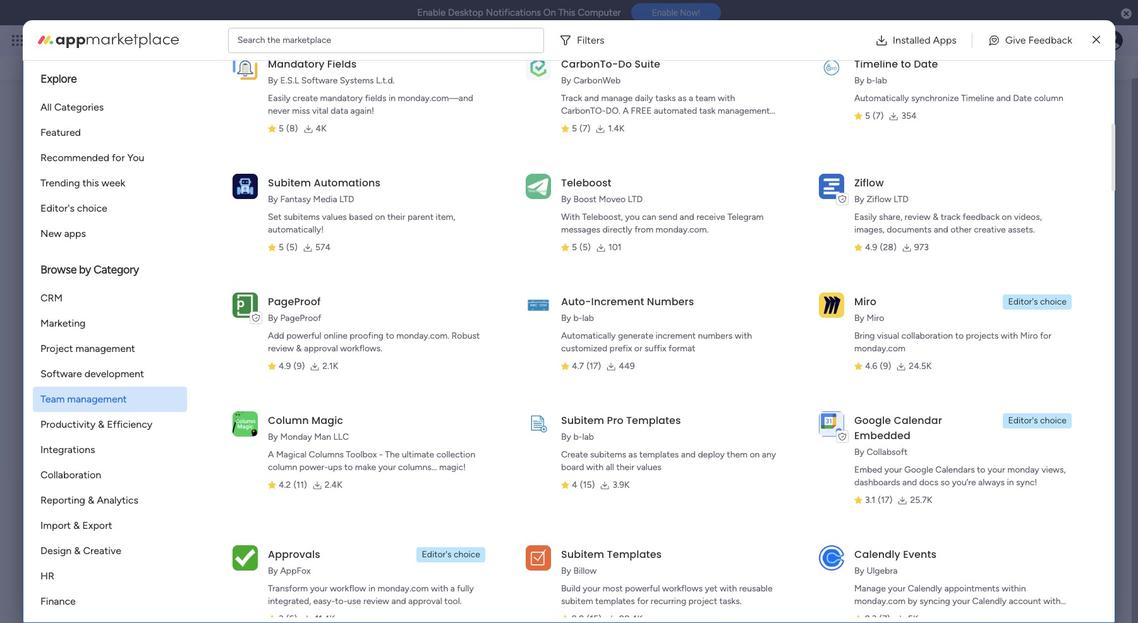 Task type: locate. For each thing, give the bounding box(es) containing it.
1 horizontal spatial 5 (5)
[[572, 242, 591, 253]]

management for work management > main workspace
[[94, 254, 146, 265]]

and right 'use'
[[392, 596, 406, 607]]

get for support
[[1008, 394, 1022, 405]]

appfox
[[280, 566, 311, 577]]

start
[[260, 409, 281, 421]]

transform your workflow in monday.com with a fully integrated, easy-to-use review and approval tool.
[[268, 584, 474, 607]]

1 (9) from the left
[[294, 361, 305, 372]]

dapulse x slim image
[[1093, 33, 1101, 48]]

0 vertical spatial easily
[[268, 93, 291, 104]]

monday.com down the 'visual'
[[855, 343, 906, 354]]

receive
[[697, 212, 726, 223]]

subitem up fantasy
[[268, 176, 311, 190]]

574
[[315, 242, 331, 253]]

1 vertical spatial date
[[1014, 93, 1033, 104]]

templates inside subitem pro templates by b-lab
[[627, 414, 681, 428]]

learn down getting on the bottom
[[967, 333, 989, 344]]

1 vertical spatial main
[[101, 515, 125, 529]]

2 vertical spatial lab
[[583, 432, 594, 443]]

marketing inside quick search results list box
[[284, 233, 332, 245]]

0 horizontal spatial date
[[914, 57, 939, 71]]

subitems up "all"
[[591, 450, 627, 460]]

a inside track and manage daily tasks as a team with carbonto-do. a free automated task management system.
[[689, 93, 694, 104]]

1 vertical spatial values
[[637, 462, 662, 473]]

editor's
[[40, 202, 75, 214], [1009, 297, 1039, 307], [1009, 415, 1039, 426], [422, 549, 452, 560]]

with inside build your most powerful workflows yet with reusable subitem templates for recurring project tasks.
[[720, 584, 737, 594]]

4.9 for pageproof
[[279, 361, 291, 372]]

1 horizontal spatial 5 (7)
[[866, 111, 884, 121]]

management inside quick search results list box
[[94, 254, 146, 265]]

search everything image
[[1031, 34, 1044, 47]]

on
[[544, 7, 556, 18]]

calendly up ulgebra
[[855, 548, 901, 562]]

workflow up creative
[[977, 199, 1018, 211]]

0 vertical spatial get
[[954, 283, 970, 295]]

messages
[[561, 224, 601, 235]]

you
[[626, 212, 640, 223]]

as down subitem pro templates by b-lab
[[629, 450, 637, 460]]

1 vertical spatial for
[[1041, 331, 1052, 341]]

0 vertical spatial give
[[1006, 34, 1027, 46]]

2 horizontal spatial review
[[905, 212, 931, 223]]

ltd up share,
[[894, 194, 909, 205]]

app logo image for transform your workflow in monday.com with a fully integrated, easy-to-use review and approval tool.
[[233, 546, 258, 571]]

4.9
[[866, 242, 878, 253], [279, 361, 291, 372]]

carbonto-
[[561, 106, 606, 116]]

(5) for automations
[[286, 242, 298, 253]]

5 (7) for timeline
[[866, 111, 884, 121]]

0 vertical spatial (7)
[[873, 111, 884, 121]]

main
[[156, 254, 175, 265], [101, 515, 125, 529]]

your inside the transform your workflow in monday.com with a fully integrated, easy-to-use review and approval tool.
[[310, 584, 328, 594]]

a for team
[[689, 93, 694, 104]]

& left inspired
[[945, 283, 952, 295]]

and down give feedback
[[997, 93, 1012, 104]]

1 vertical spatial feedback
[[963, 212, 1000, 223]]

1 horizontal spatial 4.9
[[866, 242, 878, 253]]

invite for invite
[[829, 410, 852, 420]]

1 horizontal spatial subitems
[[591, 450, 627, 460]]

5 left 354
[[866, 111, 871, 121]]

automatically for auto-
[[561, 331, 616, 341]]

(5) down "messages"
[[580, 242, 591, 253]]

roy mann image
[[70, 347, 95, 372]]

5 (7) down the carbonto-
[[572, 123, 591, 134]]

give inside button
[[1006, 34, 1027, 46]]

workflows.
[[340, 343, 383, 354]]

marketing
[[284, 233, 332, 245], [40, 317, 86, 329]]

editor's choice down support
[[1009, 415, 1067, 426]]

calendly up syncing
[[908, 584, 943, 594]]

so
[[941, 477, 950, 488]]

0 vertical spatial workspaces
[[234, 56, 288, 68]]

get
[[954, 283, 970, 295], [1008, 394, 1022, 405]]

0 horizontal spatial work
[[72, 254, 91, 265]]

0 horizontal spatial their
[[388, 212, 406, 223]]

with down "started"
[[1001, 331, 1019, 341]]

lab inside subitem pro templates by b-lab
[[583, 432, 594, 443]]

with left "all"
[[587, 462, 604, 473]]

lottie animation element
[[560, 32, 915, 80]]

0 horizontal spatial monday
[[56, 33, 100, 47]]

b- inside subitem pro templates by b-lab
[[574, 432, 583, 443]]

your up made
[[954, 199, 974, 211]]

0 vertical spatial 5 (7)
[[866, 111, 884, 121]]

0 vertical spatial software
[[301, 75, 338, 86]]

app logo image for easily create mandatory fields in monday.com—and never miss vital data again!
[[233, 55, 258, 80]]

monday.com. inside with teleboost, you can send and receive telegram messages directly from monday.com.
[[656, 224, 709, 235]]

review up documents
[[905, 212, 931, 223]]

timeline inside timeline to date by b-lab
[[855, 57, 899, 71]]

main inside quick search results list box
[[156, 254, 175, 265]]

b- inside auto-increment numbers by b-lab
[[574, 313, 583, 324]]

templates
[[982, 214, 1028, 226], [640, 450, 679, 460], [596, 596, 635, 607]]

or
[[635, 343, 643, 354]]

0 vertical spatial subitem
[[268, 176, 311, 190]]

1 ltd from the left
[[340, 194, 355, 205]]

b- inside timeline to date by b-lab
[[867, 75, 876, 86]]

& left "export" on the bottom
[[73, 520, 80, 532]]

2 horizontal spatial calendly
[[973, 596, 1007, 607]]

finance
[[40, 596, 76, 608]]

monday.com.
[[656, 224, 709, 235], [397, 331, 450, 341]]

5 (5) down "messages"
[[572, 242, 591, 253]]

for inside "bring visual collaboration to projects with miro for monday.com"
[[1041, 331, 1052, 341]]

team
[[40, 393, 65, 405]]

learn left support
[[967, 394, 989, 405]]

(7) down the carbonto-
[[580, 123, 591, 134]]

teleboost by boost moveo ltd
[[561, 176, 643, 205]]

work right the component image
[[72, 254, 91, 265]]

parent
[[408, 212, 434, 223]]

fields
[[365, 93, 387, 104]]

1 vertical spatial subitem
[[561, 414, 605, 428]]

made
[[955, 214, 980, 226]]

1 vertical spatial give
[[942, 50, 962, 61]]

with
[[718, 93, 736, 104], [1070, 199, 1090, 211], [735, 331, 752, 341], [1001, 331, 1019, 341], [587, 462, 604, 473], [431, 584, 448, 594], [720, 584, 737, 594], [1044, 596, 1061, 607]]

1 image
[[954, 26, 966, 40]]

subitems inside create subitems as templates and deploy them on any board with all their values
[[591, 450, 627, 460]]

editor's up tool.
[[422, 549, 452, 560]]

0 vertical spatial monday.com.
[[656, 224, 709, 235]]

subitem inside subitem automations by fantasy media ltd
[[268, 176, 311, 190]]

0 vertical spatial workspace
[[177, 254, 220, 265]]

1 vertical spatial google
[[905, 465, 934, 475]]

1 horizontal spatial calendly
[[908, 584, 943, 594]]

their left parent
[[388, 212, 406, 223]]

app logo image for set subitems values based on their parent item, automatically!
[[233, 174, 258, 199]]

subitem inside subitem templates by billow
[[561, 548, 605, 562]]

increment
[[656, 331, 696, 341]]

enable now! button
[[631, 3, 721, 22]]

app logo image for automatically synchronize timeline and date column
[[819, 55, 845, 80]]

carbonto-do suite by carbonweb
[[561, 57, 661, 86]]

power-
[[300, 462, 328, 473]]

templates down the most
[[596, 596, 635, 607]]

software up 'create' in the top of the page
[[301, 75, 338, 86]]

search
[[238, 34, 265, 45], [1066, 50, 1097, 62]]

management up development
[[76, 343, 135, 355]]

& left efficiency
[[98, 419, 105, 431]]

0 horizontal spatial for
[[112, 152, 125, 164]]

choice for miro
[[1041, 297, 1067, 307]]

public board image
[[266, 233, 280, 247]]

to down installed
[[901, 57, 912, 71]]

0 horizontal spatial search
[[238, 34, 265, 45]]

1 horizontal spatial for
[[638, 596, 649, 607]]

recommended for you
[[40, 152, 144, 164]]

1 horizontal spatial (7)
[[873, 111, 884, 121]]

workflows
[[663, 584, 703, 594]]

0 horizontal spatial google
[[855, 414, 892, 428]]

1 horizontal spatial enable
[[652, 8, 678, 18]]

your
[[96, 56, 116, 68], [954, 199, 974, 211], [164, 409, 184, 421], [379, 462, 396, 473], [885, 465, 903, 475], [988, 465, 1006, 475], [310, 584, 328, 594], [583, 584, 601, 594], [889, 584, 906, 594], [953, 596, 971, 607]]

with right minutes
[[1070, 199, 1090, 211]]

values down media
[[322, 212, 347, 223]]

management up productivity & efficiency
[[67, 393, 127, 405]]

1 horizontal spatial monday.com.
[[656, 224, 709, 235]]

1 horizontal spatial marketing
[[284, 233, 332, 245]]

lab down installed apps button
[[876, 75, 888, 86]]

search inside button
[[1066, 50, 1097, 62]]

choice up fully
[[454, 549, 481, 560]]

enable inside enable now! button
[[652, 8, 678, 18]]

to inside a magical columns toolbox - the ultimate collection column power-ups to make your columns... magic!
[[345, 462, 353, 473]]

import & export
[[40, 520, 112, 532]]

a for fully
[[451, 584, 455, 594]]

by left syncing
[[908, 596, 918, 607]]

app logo image for bring visual collaboration to projects with miro for monday.com
[[819, 293, 845, 318]]

to right proofing
[[386, 331, 394, 341]]

invite button
[[824, 405, 857, 426]]

easily inside easily create mandatory fields in monday.com—and never miss vital data again!
[[268, 93, 291, 104]]

app logo image for a magical columns toolbox - the ultimate collection column power-ups to make your columns... magic!
[[233, 411, 258, 437]]

0 vertical spatial monday
[[56, 33, 100, 47]]

images,
[[855, 224, 885, 235]]

editor's for google calendar embedded
[[1009, 415, 1039, 426]]

by inside manage your calendly appointments within monday.com by syncing your calendly account with monday.com﻿
[[908, 596, 918, 607]]

search left the
[[238, 34, 265, 45]]

your down billow
[[583, 584, 601, 594]]

management left >
[[94, 254, 146, 265]]

with inside "bring visual collaboration to projects with miro for monday.com"
[[1001, 331, 1019, 341]]

suite
[[635, 57, 661, 71]]

give feedback
[[942, 50, 1004, 61]]

learn down 973
[[917, 283, 943, 295]]

(17) right 3.1
[[878, 495, 893, 506]]

0 vertical spatial values
[[322, 212, 347, 223]]

1 horizontal spatial ltd
[[628, 194, 643, 205]]

your down appointments
[[953, 596, 971, 607]]

449
[[619, 361, 635, 372]]

the
[[267, 34, 281, 45]]

0 horizontal spatial (5)
[[286, 242, 298, 253]]

5
[[866, 111, 871, 121], [279, 123, 284, 134], [572, 123, 577, 134], [279, 242, 284, 253], [572, 242, 577, 253]]

editor's down learn and get support at the right bottom of page
[[1009, 415, 1039, 426]]

1 5 (5) from the left
[[279, 242, 298, 253]]

2 vertical spatial learn
[[967, 394, 989, 405]]

llc
[[334, 432, 349, 443]]

2 ltd from the left
[[628, 194, 643, 205]]

subitem for subitem automations
[[268, 176, 311, 190]]

date down v2 bolt switch image
[[1014, 93, 1033, 104]]

editor's choice for google calendar embedded
[[1009, 415, 1067, 426]]

reporting
[[40, 494, 85, 506]]

management for team management
[[67, 393, 127, 405]]

set
[[268, 212, 282, 223]]

export
[[82, 520, 112, 532]]

efficiency
[[107, 419, 152, 431]]

(9) for 4.9 (9)
[[294, 361, 305, 372]]

2 (9) from the left
[[881, 361, 892, 372]]

by inside subitem pro templates by b-lab
[[561, 432, 572, 443]]

monday up access
[[56, 33, 100, 47]]

4k
[[316, 123, 327, 134]]

1 horizontal spatial templates
[[640, 450, 679, 460]]

invite down development
[[136, 409, 162, 421]]

1 horizontal spatial main
[[156, 254, 175, 265]]

5 for mandatory fields
[[279, 123, 284, 134]]

notifications image
[[917, 34, 929, 47]]

(9) for 4.6 (9)
[[881, 361, 892, 372]]

plans
[[238, 35, 259, 46]]

inbox
[[187, 56, 212, 68]]

learn for learn and get support
[[967, 394, 989, 405]]

editor's for approvals
[[422, 549, 452, 560]]

1 vertical spatial workflow
[[330, 584, 366, 594]]

approval down online
[[304, 343, 338, 354]]

1 vertical spatial calendly
[[908, 584, 943, 594]]

1 vertical spatial easily
[[855, 212, 877, 223]]

column down magical
[[268, 462, 297, 473]]

0 horizontal spatial as
[[629, 450, 637, 460]]

marketing up "project"
[[40, 317, 86, 329]]

0 vertical spatial as
[[678, 93, 687, 104]]

workspace image
[[61, 514, 92, 545]]

1 horizontal spatial invite
[[829, 410, 852, 420]]

4.9 left '(28)'
[[866, 242, 878, 253]]

a inside a magical columns toolbox - the ultimate collection column power-ups to make your columns... magic!
[[268, 450, 274, 460]]

templates down subitem pro templates by b-lab
[[640, 450, 679, 460]]

magic
[[312, 414, 343, 428]]

0 vertical spatial timeline
[[855, 57, 899, 71]]

app logo image for create subitems as templates and deploy them on any board with all their values
[[526, 411, 551, 437]]

0 vertical spatial by
[[79, 263, 91, 277]]

review inside add powerful online proofing to monday.com. robust review & approval workflows.
[[268, 343, 294, 354]]

1 vertical spatial (7)
[[580, 123, 591, 134]]

b- down installed apps button
[[867, 75, 876, 86]]

0 vertical spatial learn
[[917, 283, 943, 295]]

editor's choice up fully
[[422, 549, 481, 560]]

easily inside easily share, review & track feedback on videos, images, documents and other creative assets.
[[855, 212, 877, 223]]

editor's choice for approvals
[[422, 549, 481, 560]]

0 vertical spatial powerful
[[287, 331, 322, 341]]

5 for timeline to date
[[866, 111, 871, 121]]

0 horizontal spatial a
[[451, 584, 455, 594]]

subitem automations by fantasy media ltd
[[268, 176, 381, 205]]

and
[[214, 56, 231, 68], [585, 93, 599, 104], [997, 93, 1012, 104], [680, 212, 695, 223], [934, 224, 949, 235], [991, 394, 1006, 405], [241, 409, 257, 421], [682, 450, 696, 460], [903, 477, 918, 488], [392, 596, 406, 607]]

4.9 for ziflow
[[866, 242, 878, 253]]

a left magical
[[268, 450, 274, 460]]

(17) for 3.1 (17)
[[878, 495, 893, 506]]

editor's for miro
[[1009, 297, 1039, 307]]

invite inside button
[[829, 410, 852, 420]]

approval inside add powerful online proofing to monday.com. robust review & approval workflows.
[[304, 343, 338, 354]]

installed apps
[[893, 34, 957, 46]]

2 vertical spatial calendly
[[973, 596, 1007, 607]]

1 vertical spatial automatically
[[561, 331, 616, 341]]

dashboards
[[855, 477, 901, 488]]

lab inside auto-increment numbers by b-lab
[[583, 313, 594, 324]]

marketing for marketing plan
[[284, 233, 332, 245]]

a up tool.
[[451, 584, 455, 594]]

teleboost
[[561, 176, 612, 190]]

& for efficiency
[[98, 419, 105, 431]]

templates image image
[[929, 100, 1096, 187]]

1 vertical spatial monday
[[1008, 465, 1040, 475]]

0 horizontal spatial 4.9
[[279, 361, 291, 372]]

lab inside timeline to date by b-lab
[[876, 75, 888, 86]]

0 horizontal spatial give
[[942, 50, 962, 61]]

give up v2 bolt switch image
[[1006, 34, 1027, 46]]

5 (5) for automations
[[279, 242, 298, 253]]

management right task
[[718, 106, 770, 116]]

(7) for carbonto-
[[580, 123, 591, 134]]

apps image
[[1000, 34, 1013, 47]]

1 vertical spatial software
[[40, 368, 82, 380]]

by inside timeline to date by b-lab
[[855, 75, 865, 86]]

1 horizontal spatial automatically
[[855, 93, 910, 104]]

your down collabsoft
[[885, 465, 903, 475]]

with right account
[[1044, 596, 1061, 607]]

2 horizontal spatial on
[[1002, 212, 1013, 223]]

5 down "messages"
[[572, 242, 577, 253]]

0 horizontal spatial enable
[[417, 7, 446, 18]]

0 horizontal spatial marketing
[[40, 317, 86, 329]]

workspace inside quick search results list box
[[177, 254, 220, 265]]

0 vertical spatial a
[[623, 106, 629, 116]]

1 horizontal spatial timeline
[[962, 93, 995, 104]]

free
[[631, 106, 652, 116]]

software inside mandatory fields by e.s.l software systems l.t.d.
[[301, 75, 338, 86]]

help
[[1042, 592, 1065, 604]]

as inside track and manage daily tasks as a team with carbonto-do. a free automated task management system.
[[678, 93, 687, 104]]

values right "all"
[[637, 462, 662, 473]]

0 vertical spatial pageproof
[[268, 295, 321, 309]]

app logo image
[[233, 55, 258, 80], [526, 55, 551, 80], [819, 55, 845, 80], [233, 174, 258, 199], [526, 174, 551, 199], [819, 174, 845, 199], [233, 293, 258, 318], [526, 293, 551, 318], [819, 293, 845, 318], [233, 411, 258, 437], [526, 411, 551, 437], [819, 411, 845, 437], [233, 546, 258, 571], [526, 546, 551, 571], [819, 546, 845, 571]]

2 5 (5) from the left
[[572, 242, 591, 253]]

for left you
[[112, 152, 125, 164]]

lab for auto-
[[583, 313, 594, 324]]

(5)
[[286, 242, 298, 253], [580, 242, 591, 253]]

2 vertical spatial miro
[[1021, 331, 1039, 341]]

automatically generate increment numbers with customized prefix or suffix format
[[561, 331, 752, 354]]

(9) right 4.6
[[881, 361, 892, 372]]

review right 'use'
[[364, 596, 390, 607]]

get left support
[[1008, 394, 1022, 405]]

1 horizontal spatial google
[[905, 465, 934, 475]]

bring visual collaboration to projects with miro for monday.com
[[855, 331, 1052, 354]]

1 horizontal spatial (9)
[[881, 361, 892, 372]]

templates right made
[[982, 214, 1028, 226]]

b- up 'create'
[[574, 432, 583, 443]]

feedback down invite members image
[[964, 50, 1004, 61]]

editor's choice for miro
[[1009, 297, 1067, 307]]

how
[[991, 333, 1008, 344]]

5 (7) left 354
[[866, 111, 884, 121]]

0 vertical spatial miro
[[855, 295, 877, 309]]

monday.com. down send at the top right of page
[[656, 224, 709, 235]]

0 vertical spatial automatically
[[855, 93, 910, 104]]

ltd down "automations" at the top left of page
[[340, 194, 355, 205]]

and down track
[[934, 224, 949, 235]]

categories
[[54, 101, 104, 113]]

5 for teleboost
[[572, 242, 577, 253]]

1 horizontal spatial powerful
[[625, 584, 660, 594]]

0 vertical spatial (17)
[[587, 361, 602, 372]]

to
[[901, 57, 912, 71], [386, 331, 394, 341], [956, 331, 964, 341], [345, 462, 353, 473], [978, 465, 986, 475]]

calendly down appointments
[[973, 596, 1007, 607]]

0 vertical spatial main
[[156, 254, 175, 265]]

a
[[689, 93, 694, 104], [451, 584, 455, 594]]

your down the
[[379, 462, 396, 473]]

and inside embed your google calendars to your monday views, dashboards and docs so you're always in sync!
[[903, 477, 918, 488]]

monday.com up monday.com﻿
[[855, 596, 906, 607]]

a left the team
[[689, 93, 694, 104]]

lab for timeline
[[876, 75, 888, 86]]

easily up never at top left
[[268, 93, 291, 104]]

build
[[561, 584, 581, 594]]

v2 user feedback image
[[928, 49, 937, 63]]

timeline right synchronize
[[962, 93, 995, 104]]

1 horizontal spatial their
[[617, 462, 635, 473]]

3 ltd from the left
[[894, 194, 909, 205]]

workspace down analytics
[[128, 515, 183, 529]]

5 (5) down the "automatically!"
[[279, 242, 298, 253]]

0 horizontal spatial get
[[954, 283, 970, 295]]

2 (5) from the left
[[580, 242, 591, 253]]

notes
[[75, 233, 103, 245]]

by inside the column magic by monday man llc
[[268, 432, 278, 443]]

editor's up "started"
[[1009, 297, 1039, 307]]

and inside the transform your workflow in monday.com with a fully integrated, easy-to-use review and approval tool.
[[392, 596, 406, 607]]

0 horizontal spatial ltd
[[340, 194, 355, 205]]

0 horizontal spatial column
[[268, 462, 297, 473]]

monday up "sync!"
[[1008, 465, 1040, 475]]

b- for auto-
[[574, 313, 583, 324]]

subitem inside subitem pro templates by b-lab
[[561, 414, 605, 428]]

0 vertical spatial review
[[905, 212, 931, 223]]

learn & get inspired
[[917, 283, 1008, 295]]

1 vertical spatial by
[[908, 596, 918, 607]]

any
[[762, 450, 777, 460]]

a inside the transform your workflow in monday.com with a fully integrated, easy-to-use review and approval tool.
[[451, 584, 455, 594]]

columns...
[[398, 462, 437, 473]]

workflow for templates
[[977, 199, 1018, 211]]

2 vertical spatial for
[[638, 596, 649, 607]]

search down 'help' icon
[[1066, 50, 1097, 62]]

2 vertical spatial subitem
[[561, 548, 605, 562]]

b- for timeline
[[867, 75, 876, 86]]

monday.com. inside add powerful online proofing to monday.com. robust review & approval workflows.
[[397, 331, 450, 341]]

workspaces
[[234, 56, 288, 68], [77, 477, 140, 491]]

5 (8)
[[279, 123, 298, 134]]

4.9 (9)
[[279, 361, 305, 372]]

enable desktop notifications on this computer
[[417, 7, 621, 18]]

marketing plan link
[[260, 130, 457, 273]]

approval inside the transform your workflow in monday.com with a fully integrated, easy-to-use review and approval tool.
[[409, 596, 442, 607]]

v2 bolt switch image
[[1026, 49, 1034, 63]]

with inside the transform your workflow in monday.com with a fully integrated, easy-to-use review and approval tool.
[[431, 584, 448, 594]]

workflow up 'use'
[[330, 584, 366, 594]]

on up assets.
[[1002, 212, 1013, 223]]

ltd up you
[[628, 194, 643, 205]]

1 vertical spatial a
[[268, 450, 274, 460]]

marketing for marketing
[[40, 317, 86, 329]]

embedded
[[855, 429, 911, 443]]

online
[[324, 331, 348, 341]]

filters button
[[555, 28, 615, 53]]

miro up bring
[[867, 313, 885, 324]]

2 vertical spatial review
[[364, 596, 390, 607]]

1 (5) from the left
[[286, 242, 298, 253]]

1 vertical spatial as
[[629, 450, 637, 460]]

subitems inside 'set subitems values based on their parent item, automatically!'
[[284, 212, 320, 223]]

miro up by miro
[[855, 295, 877, 309]]

0 horizontal spatial workflow
[[330, 584, 366, 594]]

started
[[1001, 319, 1030, 330]]

1 vertical spatial b-
[[574, 313, 583, 324]]

workflow inside the transform your workflow in monday.com with a fully integrated, easy-to-use review and approval tool.
[[330, 584, 366, 594]]

invite your teammates and start collaborating
[[136, 409, 343, 421]]

automatically inside 'automatically generate increment numbers with customized prefix or suffix format'
[[561, 331, 616, 341]]

subitems up the "automatically!"
[[284, 212, 320, 223]]

and left support
[[991, 394, 1006, 405]]

1 vertical spatial subitems
[[591, 450, 627, 460]]

your inside a magical columns toolbox - the ultimate collection column power-ups to make your columns... magic!
[[379, 462, 396, 473]]

choice
[[77, 202, 107, 214], [1041, 297, 1067, 307], [1041, 415, 1067, 426], [454, 549, 481, 560]]

0 horizontal spatial software
[[40, 368, 82, 380]]

powerful up recurring
[[625, 584, 660, 594]]

review inside easily share, review & track feedback on videos, images, documents and other creative assets.
[[905, 212, 931, 223]]

subitem up billow
[[561, 548, 605, 562]]

as inside create subitems as templates and deploy them on any board with all their values
[[629, 450, 637, 460]]

by inside the calendly events by ulgebra
[[855, 566, 865, 577]]

customized
[[561, 343, 608, 354]]

101
[[609, 242, 622, 253]]

0 vertical spatial marketing
[[284, 233, 332, 245]]

assets.
[[1009, 224, 1036, 235]]

their inside 'set subitems values based on their parent item, automatically!'
[[388, 212, 406, 223]]

choice for google calendar embedded
[[1041, 415, 1067, 426]]

this
[[83, 177, 99, 189]]

main down analytics
[[101, 515, 125, 529]]

workflow inside boost your workflow in minutes with ready-made templates
[[977, 199, 1018, 211]]

boost your workflow in minutes with ready-made templates
[[925, 199, 1090, 226]]



Task type: vqa. For each thing, say whether or not it's contained in the screenshot.


Task type: describe. For each thing, give the bounding box(es) containing it.
by inside auto-increment numbers by b-lab
[[561, 313, 572, 324]]

fields
[[327, 57, 357, 71]]

google inside embed your google calendars to your monday views, dashboards and docs so you're always in sync!
[[905, 465, 934, 475]]

help button
[[1031, 587, 1076, 608]]

ltd inside subitem automations by fantasy media ltd
[[340, 194, 355, 205]]

subitem for subitem templates
[[561, 548, 605, 562]]

0 horizontal spatial by
[[79, 263, 91, 277]]

manage your calendly appointments within monday.com by syncing your calendly account with monday.com﻿
[[855, 584, 1061, 620]]

on inside 'set subitems values based on their parent item, automatically!'
[[375, 212, 385, 223]]

integrations
[[40, 444, 95, 456]]

app logo image for build your most powerful workflows yet with reusable subitem templates for recurring project tasks.
[[526, 546, 551, 571]]

all
[[606, 462, 615, 473]]

apps
[[934, 34, 957, 46]]

& for get
[[945, 283, 952, 295]]

review inside the transform your workflow in monday.com with a fully integrated, easy-to-use review and approval tool.
[[364, 596, 390, 607]]

b- for subitem
[[574, 432, 583, 443]]

support
[[1024, 394, 1055, 405]]

and inside create subitems as templates and deploy them on any board with all their values
[[682, 450, 696, 460]]

column inside a magical columns toolbox - the ultimate collection column power-ups to make your columns... magic!
[[268, 462, 297, 473]]

4.2
[[279, 480, 291, 491]]

with inside boost your workflow in minutes with ready-made templates
[[1070, 199, 1090, 211]]

subitem
[[561, 596, 593, 607]]

dapulse close image
[[1122, 8, 1132, 20]]

on inside easily share, review & track feedback on videos, images, documents and other creative assets.
[[1002, 212, 1013, 223]]

by inside pageproof by pageproof
[[268, 313, 278, 324]]

kendall parks image
[[1103, 30, 1124, 51]]

roy mann nov 7
[[103, 346, 857, 365]]

roy
[[103, 346, 120, 357]]

mann
[[122, 346, 145, 357]]

ziflow by ziflow ltd
[[855, 176, 909, 205]]

to inside embed your google calendars to your monday views, dashboards and docs so you're always in sync!
[[978, 465, 986, 475]]

proofing
[[350, 331, 384, 341]]

templates inside boost your workflow in minutes with ready-made templates
[[982, 214, 1028, 226]]

your up 'always' on the right of the page
[[988, 465, 1006, 475]]

close my workspaces image
[[40, 477, 56, 492]]

can
[[642, 212, 657, 223]]

by inside mandatory fields by e.s.l software systems l.t.d.
[[268, 75, 278, 86]]

enable now!
[[652, 8, 701, 18]]

a inside track and manage daily tasks as a team with carbonto-do. a free automated task management system.
[[623, 106, 629, 116]]

5 (7) for carbonto-
[[572, 123, 591, 134]]

task
[[700, 106, 716, 116]]

transform
[[268, 584, 308, 594]]

subitems for automations
[[284, 212, 320, 223]]

354
[[902, 111, 917, 121]]

add powerful online proofing to monday.com. robust review & approval workflows.
[[268, 331, 480, 354]]

monday.com inside the getting started learn how monday.com works
[[1011, 333, 1062, 344]]

with inside manage your calendly appointments within monday.com by syncing your calendly account with monday.com﻿
[[1044, 596, 1061, 607]]

0 vertical spatial for
[[112, 152, 125, 164]]

pageproof by pageproof
[[268, 295, 322, 324]]

documents
[[887, 224, 932, 235]]

quick search results list box
[[40, 120, 887, 288]]

subitem templates by billow
[[561, 548, 662, 577]]

week
[[102, 177, 125, 189]]

app logo image for with teleboost, you can send and receive telegram messages directly from monday.com.
[[526, 174, 551, 199]]

5 for subitem automations
[[279, 242, 284, 253]]

& for creative
[[74, 545, 81, 557]]

and inside with teleboost, you can send and receive telegram messages directly from monday.com.
[[680, 212, 695, 223]]

see plans
[[221, 35, 259, 46]]

monday inside embed your google calendars to your monday views, dashboards and docs so you're always in sync!
[[1008, 465, 1040, 475]]

templates inside create subitems as templates and deploy them on any board with all their values
[[640, 450, 679, 460]]

learn and get support
[[967, 394, 1055, 405]]

& inside add powerful online proofing to monday.com. robust review & approval workflows.
[[296, 343, 302, 354]]

1 horizontal spatial date
[[1014, 93, 1033, 104]]

embed
[[855, 465, 883, 475]]

by inside ziflow by ziflow ltd
[[855, 194, 865, 205]]

-
[[379, 450, 383, 460]]

columns
[[309, 450, 344, 460]]

track and manage daily tasks as a team with carbonto-do. a free automated task management system.
[[561, 93, 770, 129]]

miro inside "bring visual collaboration to projects with miro for monday.com"
[[1021, 331, 1039, 341]]

2.4k
[[325, 480, 343, 491]]

embed your google calendars to your monday views, dashboards and docs so you're always in sync!
[[855, 465, 1067, 488]]

app logo image for manage your calendly appointments within monday.com by syncing your calendly account with monday.com﻿
[[819, 546, 845, 571]]

5 (5) for by
[[572, 242, 591, 253]]

again!
[[351, 106, 374, 116]]

subitem pro templates by b-lab
[[561, 414, 681, 443]]

ltd inside teleboost by boost moveo ltd
[[628, 194, 643, 205]]

4.7
[[572, 361, 584, 372]]

recurring
[[651, 596, 687, 607]]

and left the start
[[241, 409, 257, 421]]

monday.com﻿
[[855, 609, 906, 620]]

see
[[221, 35, 236, 46]]

billow
[[574, 566, 597, 577]]

4.9 (28)
[[866, 242, 897, 253]]

their inside create subitems as templates and deploy them on any board with all their values
[[617, 462, 635, 473]]

inbox image
[[945, 34, 957, 47]]

create
[[293, 93, 318, 104]]

choice down this
[[77, 202, 107, 214]]

enable for enable now!
[[652, 8, 678, 18]]

monday
[[280, 432, 312, 443]]

choice for approvals
[[454, 549, 481, 560]]

work inside quick search results list box
[[72, 254, 91, 265]]

management up quickly access your recent boards, inbox and workspaces
[[128, 33, 196, 47]]

close recently visited image
[[40, 105, 56, 120]]

to inside timeline to date by b-lab
[[901, 57, 912, 71]]

creative
[[975, 224, 1006, 235]]

plan
[[334, 233, 354, 245]]

to inside add powerful online proofing to monday.com. robust review & approval workflows.
[[386, 331, 394, 341]]

always
[[979, 477, 1005, 488]]

carbonto-
[[561, 57, 619, 71]]

monday.com inside the transform your workflow in monday.com with a fully integrated, easy-to-use review and approval tool.
[[378, 584, 429, 594]]

get for inspired
[[954, 283, 970, 295]]

visual
[[878, 331, 900, 341]]

in inside boost your workflow in minutes with ready-made templates
[[1021, 199, 1029, 211]]

(7) for timeline
[[873, 111, 884, 121]]

1 vertical spatial workspace
[[128, 515, 183, 529]]

and inside track and manage daily tasks as a team with carbonto-do. a free automated task management system.
[[585, 93, 599, 104]]

1 vertical spatial timeline
[[962, 93, 995, 104]]

design
[[40, 545, 72, 557]]

date inside timeline to date by b-lab
[[914, 57, 939, 71]]

by inside teleboost by boost moveo ltd
[[561, 194, 572, 205]]

powerful inside build your most powerful workflows yet with reusable subitem templates for recurring project tasks.
[[625, 584, 660, 594]]

learn inside the getting started learn how monday.com works
[[967, 333, 989, 344]]

(17) for 4.7 (17)
[[587, 361, 602, 372]]

and inside easily share, review & track feedback on videos, images, documents and other creative assets.
[[934, 224, 949, 235]]

2.1k
[[323, 361, 339, 372]]

boost inside boost your workflow in minutes with ready-made templates
[[925, 199, 952, 211]]

in inside easily create mandatory fields in monday.com—and never miss vital data again!
[[389, 93, 396, 104]]

& for export
[[73, 520, 80, 532]]

a magical columns toolbox - the ultimate collection column power-ups to make your columns... magic!
[[268, 450, 476, 473]]

editor's down trending
[[40, 202, 75, 214]]

& for analytics
[[88, 494, 94, 506]]

in inside the transform your workflow in monday.com with a fully integrated, easy-to-use review and approval tool.
[[369, 584, 376, 594]]

in inside embed your google calendars to your monday views, dashboards and docs so you're always in sync!
[[1008, 477, 1015, 488]]

quickly access your recent boards, inbox and workspaces
[[25, 56, 288, 68]]

1 horizontal spatial workspaces
[[234, 56, 288, 68]]

3.1 (17)
[[866, 495, 893, 506]]

templates inside subitem templates by billow
[[607, 548, 662, 562]]

1 vertical spatial ziflow
[[867, 194, 892, 205]]

on inside create subitems as templates and deploy them on any board with all their values
[[750, 450, 760, 460]]

1 vertical spatial miro
[[867, 313, 885, 324]]

management inside track and manage daily tasks as a team with carbonto-do. a free automated task management system.
[[718, 106, 770, 116]]

easily create mandatory fields in monday.com—and never miss vital data again!
[[268, 93, 474, 116]]

management for project management
[[76, 343, 135, 355]]

invite members image
[[972, 34, 985, 47]]

templates inside build your most powerful workflows yet with reusable subitem templates for recurring project tasks.
[[596, 596, 635, 607]]

by inside subitem automations by fantasy media ltd
[[268, 194, 278, 205]]

monday.com inside manage your calendly appointments within monday.com by syncing your calendly account with monday.com﻿
[[855, 596, 906, 607]]

component image
[[56, 253, 68, 264]]

m
[[70, 520, 83, 538]]

boost inside teleboost by boost moveo ltd
[[574, 194, 597, 205]]

numbers
[[698, 331, 733, 341]]

item,
[[436, 212, 456, 223]]

monday.com inside "bring visual collaboration to projects with miro for monday.com"
[[855, 343, 906, 354]]

system.
[[561, 118, 592, 129]]

app logo image for track and manage daily tasks as a team with carbonto-do. a free automated task management system.
[[526, 55, 551, 80]]

0 vertical spatial search
[[238, 34, 265, 45]]

0 vertical spatial column
[[1035, 93, 1064, 104]]

do
[[619, 57, 632, 71]]

based
[[349, 212, 373, 223]]

to inside "bring visual collaboration to projects with miro for monday.com"
[[956, 331, 964, 341]]

your inside boost your workflow in minutes with ready-made templates
[[954, 199, 974, 211]]

manage
[[602, 93, 633, 104]]

apps marketplace image
[[38, 33, 179, 48]]

google calendar embedded
[[855, 414, 943, 443]]

by inside carbonto-do suite by carbonweb
[[561, 75, 572, 86]]

by inside subitem templates by billow
[[561, 566, 572, 577]]

invite for invite your teammates and start collaborating
[[136, 409, 162, 421]]

values inside create subitems as templates and deploy them on any board with all their values
[[637, 462, 662, 473]]

select product image
[[11, 34, 24, 47]]

app logo image for automatically generate increment numbers with customized prefix or suffix format
[[526, 293, 551, 318]]

you're
[[953, 477, 977, 488]]

your down ulgebra
[[889, 584, 906, 594]]

feedback inside easily share, review & track feedback on videos, images, documents and other creative assets.
[[963, 212, 1000, 223]]

enable for enable desktop notifications on this computer
[[417, 7, 446, 18]]

editor's choice up apps
[[40, 202, 107, 214]]

getting started element
[[917, 306, 1107, 357]]

computer
[[578, 7, 621, 18]]

5 for carbonto-do suite
[[572, 123, 577, 134]]

for inside build your most powerful workflows yet with reusable subitem templates for recurring project tasks.
[[638, 596, 649, 607]]

automated
[[654, 106, 698, 116]]

man
[[314, 432, 331, 443]]

subitems for pro
[[591, 450, 627, 460]]

quick search
[[1037, 50, 1097, 62]]

automatically for timeline
[[855, 93, 910, 104]]

import
[[40, 520, 71, 532]]

(28)
[[881, 242, 897, 253]]

easily for mandatory fields
[[268, 93, 291, 104]]

telegram
[[728, 212, 764, 223]]

pro
[[607, 414, 624, 428]]

ultimate
[[402, 450, 435, 460]]

crm
[[40, 292, 63, 304]]

learn for learn & get inspired
[[917, 283, 943, 295]]

0 horizontal spatial workspaces
[[77, 477, 140, 491]]

0 vertical spatial feedback
[[964, 50, 1004, 61]]

carbonweb
[[574, 75, 621, 86]]

powerful inside add powerful online proofing to monday.com. robust review & approval workflows.
[[287, 331, 322, 341]]

increment
[[592, 295, 645, 309]]

calendly inside the calendly events by ulgebra
[[855, 548, 901, 562]]

other
[[951, 224, 972, 235]]

lab for subitem
[[583, 432, 594, 443]]

ltd inside ziflow by ziflow ltd
[[894, 194, 909, 205]]

set subitems values based on their parent item, automatically!
[[268, 212, 456, 235]]

values inside 'set subitems values based on their parent item, automatically!'
[[322, 212, 347, 223]]

1 vertical spatial pageproof
[[280, 313, 322, 324]]

mandatory
[[268, 57, 325, 71]]

yet
[[705, 584, 718, 594]]

your inside build your most powerful workflows yet with reusable subitem templates for recurring project tasks.
[[583, 584, 601, 594]]

give for give feedback
[[1006, 34, 1027, 46]]

to-
[[335, 596, 347, 607]]

& inside easily share, review & track feedback on videos, images, documents and other creative assets.
[[933, 212, 939, 223]]

my
[[58, 477, 74, 491]]

(5) for by
[[580, 242, 591, 253]]

with inside track and manage daily tasks as a team with carbonto-do. a free automated task management system.
[[718, 93, 736, 104]]

team
[[696, 93, 716, 104]]

access
[[62, 56, 93, 68]]

give feedback button
[[978, 28, 1083, 53]]

private board image
[[56, 233, 70, 247]]

views,
[[1042, 465, 1067, 475]]

subitem for subitem pro templates
[[561, 414, 605, 428]]

help image
[[1059, 34, 1072, 47]]

your left teammates at the bottom of page
[[164, 409, 184, 421]]

workflow for integrated,
[[330, 584, 366, 594]]

with inside create subitems as templates and deploy them on any board with all their values
[[587, 462, 604, 473]]

easily for ziflow
[[855, 212, 877, 223]]

new
[[40, 228, 62, 240]]

and down see at top left
[[214, 56, 231, 68]]

1 horizontal spatial work
[[102, 33, 125, 47]]

project
[[689, 596, 718, 607]]

with inside 'automatically generate increment numbers with customized prefix or suffix format'
[[735, 331, 752, 341]]

give for give feedback
[[942, 50, 962, 61]]

quick search button
[[1016, 43, 1107, 69]]

0 vertical spatial ziflow
[[855, 176, 884, 190]]

magic!
[[439, 462, 466, 473]]

my workspaces
[[58, 477, 140, 491]]

google inside google calendar embedded
[[855, 414, 892, 428]]

projects
[[966, 331, 999, 341]]

your down "apps marketplace" image
[[96, 56, 116, 68]]



